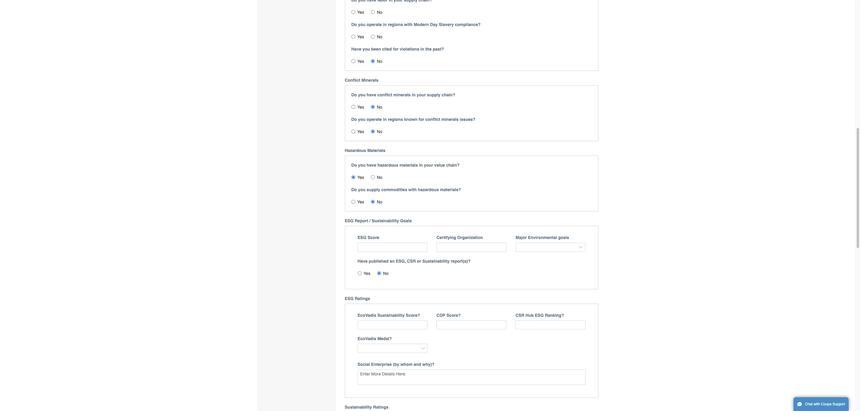 Task type: locate. For each thing, give the bounding box(es) containing it.
2 do from the top
[[351, 93, 357, 97]]

do you supply commodities with hazardous materials?
[[351, 187, 461, 192]]

yes for do you have conflict minerals in your supply chain?
[[357, 105, 364, 110]]

0 vertical spatial hazardous
[[377, 163, 398, 168]]

cdp score?
[[437, 313, 461, 318]]

operate
[[367, 22, 382, 27], [367, 117, 382, 122]]

enterprise
[[371, 362, 392, 367]]

conflict
[[345, 78, 360, 83]]

social
[[358, 362, 370, 367]]

your
[[417, 93, 426, 97], [424, 163, 433, 168]]

have left published
[[358, 259, 368, 264]]

supply
[[427, 93, 441, 97], [367, 187, 380, 192]]

why)?
[[422, 362, 434, 367]]

ecovadis for ecovadis medal?
[[358, 337, 376, 341]]

you for do you operate in regions with modern day slavery compliance?
[[358, 22, 366, 27]]

csr hub esg ranking?
[[516, 313, 564, 318]]

have for have you been cited for violations in the past?
[[351, 47, 361, 52]]

for right known
[[419, 117, 424, 122]]

1 horizontal spatial hazardous
[[418, 187, 439, 192]]

1 horizontal spatial for
[[419, 117, 424, 122]]

ranking?
[[545, 313, 564, 318]]

in
[[383, 22, 387, 27], [421, 47, 424, 52], [412, 93, 416, 97], [383, 117, 387, 122], [419, 163, 423, 168]]

conflict down minerals
[[377, 93, 392, 97]]

1 horizontal spatial supply
[[427, 93, 441, 97]]

have
[[351, 47, 361, 52], [358, 259, 368, 264]]

Certifying Organization text field
[[437, 243, 507, 252]]

1 horizontal spatial score?
[[447, 313, 461, 318]]

esg for esg ratings
[[345, 296, 354, 301]]

for
[[393, 47, 399, 52], [419, 117, 424, 122]]

1 do from the top
[[351, 22, 357, 27]]

5 do from the top
[[351, 187, 357, 192]]

with
[[404, 22, 413, 27], [408, 187, 417, 192], [814, 402, 820, 407]]

ecovadis for ecovadis sustainability score?
[[358, 313, 376, 318]]

1 regions from the top
[[388, 22, 403, 27]]

sustainability
[[372, 219, 399, 223], [422, 259, 450, 264], [377, 313, 405, 318], [345, 405, 372, 410]]

4 do from the top
[[351, 163, 357, 168]]

regions
[[388, 22, 403, 27], [388, 117, 403, 122]]

ecovadis down the esg ratings
[[358, 313, 376, 318]]

hazardous
[[345, 148, 366, 153]]

0 horizontal spatial ratings
[[355, 296, 370, 301]]

0 vertical spatial for
[[393, 47, 399, 52]]

0 vertical spatial regions
[[388, 22, 403, 27]]

an
[[390, 259, 395, 264]]

no
[[377, 10, 382, 15], [377, 35, 382, 39], [377, 59, 382, 64], [377, 105, 382, 110], [377, 129, 382, 134], [377, 175, 382, 180], [377, 200, 382, 205], [383, 271, 389, 276]]

1 vertical spatial have
[[367, 163, 376, 168]]

1 horizontal spatial ratings
[[373, 405, 389, 410]]

chat
[[805, 402, 813, 407]]

1 vertical spatial regions
[[388, 117, 403, 122]]

with right chat
[[814, 402, 820, 407]]

0 vertical spatial minerals
[[393, 93, 411, 97]]

2 ecovadis from the top
[[358, 337, 376, 341]]

compliance?
[[455, 22, 481, 27]]

do you operate in regions with modern day slavery compliance?
[[351, 22, 481, 27]]

None radio
[[371, 10, 375, 14], [351, 35, 355, 39], [371, 35, 375, 39], [351, 59, 355, 63], [371, 59, 375, 63], [371, 105, 375, 109], [371, 130, 375, 134], [351, 176, 355, 179], [371, 176, 375, 179], [351, 200, 355, 204], [371, 200, 375, 204], [358, 271, 362, 275], [371, 10, 375, 14], [351, 35, 355, 39], [371, 35, 375, 39], [351, 59, 355, 63], [371, 59, 375, 63], [371, 105, 375, 109], [371, 130, 375, 134], [351, 176, 355, 179], [371, 176, 375, 179], [351, 200, 355, 204], [371, 200, 375, 204], [358, 271, 362, 275]]

regions left known
[[388, 117, 403, 122]]

do for do you supply commodities with hazardous materials?
[[351, 187, 357, 192]]

0 horizontal spatial csr
[[407, 259, 416, 264]]

minerals up known
[[393, 93, 411, 97]]

score? up ecovadis sustainability score? text box in the bottom of the page
[[406, 313, 420, 318]]

you
[[358, 22, 366, 27], [363, 47, 370, 52], [358, 93, 366, 97], [358, 117, 366, 122], [358, 163, 366, 168], [358, 187, 366, 192]]

have
[[367, 93, 376, 97], [367, 163, 376, 168]]

0 vertical spatial chain?
[[442, 93, 455, 97]]

ecovadis left the medal?
[[358, 337, 376, 341]]

esg,
[[396, 259, 406, 264]]

do for do you have conflict minerals in your supply chain?
[[351, 93, 357, 97]]

ecovadis
[[358, 313, 376, 318], [358, 337, 376, 341]]

0 vertical spatial your
[[417, 93, 426, 97]]

2 have from the top
[[367, 163, 376, 168]]

1 vertical spatial ecovadis
[[358, 337, 376, 341]]

regions up have you been cited for violations in the past?
[[388, 22, 403, 27]]

have down minerals
[[367, 93, 376, 97]]

have left been
[[351, 47, 361, 52]]

1 vertical spatial have
[[358, 259, 368, 264]]

coupa
[[821, 402, 832, 407]]

major environmental goals
[[516, 235, 569, 240]]

minerals
[[393, 93, 411, 97], [441, 117, 459, 122]]

3 do from the top
[[351, 117, 357, 122]]

have down materials at the left
[[367, 163, 376, 168]]

1 operate from the top
[[367, 22, 382, 27]]

minerals
[[362, 78, 379, 83]]

0 horizontal spatial supply
[[367, 187, 380, 192]]

chain?
[[442, 93, 455, 97], [446, 163, 460, 168]]

do
[[351, 22, 357, 27], [351, 93, 357, 97], [351, 117, 357, 122], [351, 163, 357, 168], [351, 187, 357, 192]]

0 vertical spatial supply
[[427, 93, 441, 97]]

2 regions from the top
[[388, 117, 403, 122]]

no for have you been cited for violations in the past?
[[377, 59, 382, 64]]

in up cited
[[383, 22, 387, 27]]

operate for do you operate in regions known for conflict minerals issues?
[[367, 117, 382, 122]]

you for have you been cited for violations in the past?
[[363, 47, 370, 52]]

ratings
[[355, 296, 370, 301], [373, 405, 389, 410]]

yes
[[357, 10, 364, 15], [357, 35, 364, 39], [357, 59, 364, 64], [357, 105, 364, 110], [357, 129, 364, 134], [357, 175, 364, 180], [357, 200, 364, 205], [364, 271, 370, 276]]

0 vertical spatial csr
[[407, 259, 416, 264]]

chain? for do you have conflict minerals in your supply chain?
[[442, 93, 455, 97]]

materials
[[400, 163, 418, 168]]

esg score
[[358, 235, 379, 240]]

your left value
[[424, 163, 433, 168]]

materials
[[367, 148, 386, 153]]

no for have published an esg, csr or sustainability report(s)?
[[383, 271, 389, 276]]

esg
[[345, 219, 354, 223], [358, 235, 366, 240], [345, 296, 354, 301], [535, 313, 544, 318]]

/
[[369, 219, 371, 223]]

2 vertical spatial with
[[814, 402, 820, 407]]

Social Enterprise (by whom and why)? text field
[[358, 370, 586, 385]]

minerals left issues?
[[441, 117, 459, 122]]

whom
[[400, 362, 413, 367]]

day
[[430, 22, 438, 27]]

you for do you have conflict minerals in your supply chain?
[[358, 93, 366, 97]]

your up do you operate in regions known for conflict minerals issues?
[[417, 93, 426, 97]]

regions for with
[[388, 22, 403, 27]]

1 ecovadis from the top
[[358, 313, 376, 318]]

or
[[417, 259, 421, 264]]

1 vertical spatial csr
[[516, 313, 524, 318]]

0 vertical spatial operate
[[367, 22, 382, 27]]

in left the
[[421, 47, 424, 52]]

commodities
[[381, 187, 407, 192]]

environmental
[[528, 235, 557, 240]]

hazardous left the materials?
[[418, 187, 439, 192]]

conflict
[[377, 93, 392, 97], [425, 117, 440, 122]]

goals
[[558, 235, 569, 240]]

csr
[[407, 259, 416, 264], [516, 313, 524, 318]]

yes for have you been cited for violations in the past?
[[357, 59, 364, 64]]

1 vertical spatial chain?
[[446, 163, 460, 168]]

esg for esg report / sustainability goals
[[345, 219, 354, 223]]

violations
[[400, 47, 419, 52]]

1 vertical spatial conflict
[[425, 117, 440, 122]]

issues?
[[460, 117, 475, 122]]

1 score? from the left
[[406, 313, 420, 318]]

1 vertical spatial minerals
[[441, 117, 459, 122]]

0 vertical spatial ecovadis
[[358, 313, 376, 318]]

0 vertical spatial have
[[351, 47, 361, 52]]

with left the modern
[[404, 22, 413, 27]]

conflict right known
[[425, 117, 440, 122]]

do you have hazardous materials in your value chain?
[[351, 163, 460, 168]]

ratings for esg ratings
[[355, 296, 370, 301]]

csr left or at bottom left
[[407, 259, 416, 264]]

0 vertical spatial have
[[367, 93, 376, 97]]

0 vertical spatial ratings
[[355, 296, 370, 301]]

0 horizontal spatial minerals
[[393, 93, 411, 97]]

materials?
[[440, 187, 461, 192]]

certifying organization
[[437, 235, 483, 240]]

1 have from the top
[[367, 93, 376, 97]]

for right cited
[[393, 47, 399, 52]]

1 vertical spatial for
[[419, 117, 424, 122]]

hazardous down materials at the left
[[377, 163, 398, 168]]

hazardous
[[377, 163, 398, 168], [418, 187, 439, 192]]

you for do you have hazardous materials in your value chain?
[[358, 163, 366, 168]]

yes for do you have hazardous materials in your value chain?
[[357, 175, 364, 180]]

yes for do you operate in regions with modern day slavery compliance?
[[357, 35, 364, 39]]

csr left hub
[[516, 313, 524, 318]]

score? right the cdp
[[447, 313, 461, 318]]

your for supply
[[417, 93, 426, 97]]

1 vertical spatial operate
[[367, 117, 382, 122]]

None radio
[[351, 10, 355, 14], [351, 105, 355, 109], [351, 130, 355, 134], [377, 271, 381, 275], [351, 10, 355, 14], [351, 105, 355, 109], [351, 130, 355, 134], [377, 271, 381, 275]]

2 operate from the top
[[367, 117, 382, 122]]

do you operate in regions known for conflict minerals issues?
[[351, 117, 475, 122]]

1 vertical spatial supply
[[367, 187, 380, 192]]

0 horizontal spatial score?
[[406, 313, 420, 318]]

certifying
[[437, 235, 456, 240]]

1 vertical spatial your
[[424, 163, 433, 168]]

0 vertical spatial conflict
[[377, 93, 392, 97]]

with right commodities
[[408, 187, 417, 192]]

2 score? from the left
[[447, 313, 461, 318]]

1 vertical spatial ratings
[[373, 405, 389, 410]]

score?
[[406, 313, 420, 318], [447, 313, 461, 318]]



Task type: vqa. For each thing, say whether or not it's contained in the screenshot.
Navigation
no



Task type: describe. For each thing, give the bounding box(es) containing it.
0 horizontal spatial conflict
[[377, 93, 392, 97]]

no for do you operate in regions with modern day slavery compliance?
[[377, 35, 382, 39]]

major
[[516, 235, 527, 240]]

have published an esg, csr or sustainability report(s)?
[[358, 259, 471, 264]]

(by
[[393, 362, 399, 367]]

0 vertical spatial with
[[404, 22, 413, 27]]

1 vertical spatial with
[[408, 187, 417, 192]]

in right materials
[[419, 163, 423, 168]]

cited
[[382, 47, 392, 52]]

1 vertical spatial hazardous
[[418, 187, 439, 192]]

known
[[404, 117, 417, 122]]

regions for known
[[388, 117, 403, 122]]

value
[[434, 163, 445, 168]]

published
[[369, 259, 389, 264]]

do for do you have hazardous materials in your value chain?
[[351, 163, 357, 168]]

modern
[[414, 22, 429, 27]]

cdp
[[437, 313, 445, 318]]

goals
[[400, 219, 412, 223]]

sustainability ratings
[[345, 405, 389, 410]]

1 horizontal spatial minerals
[[441, 117, 459, 122]]

past?
[[433, 47, 444, 52]]

you for do you supply commodities with hazardous materials?
[[358, 187, 366, 192]]

have you been cited for violations in the past?
[[351, 47, 444, 52]]

and
[[414, 362, 421, 367]]

ecovadis sustainability score?
[[358, 313, 420, 318]]

in up do you operate in regions known for conflict minerals issues?
[[412, 93, 416, 97]]

no for do you have hazardous materials in your value chain?
[[377, 175, 382, 180]]

esg for esg score
[[358, 235, 366, 240]]

yes for do you operate in regions known for conflict minerals issues?
[[357, 129, 364, 134]]

slavery
[[439, 22, 454, 27]]

your for value
[[424, 163, 433, 168]]

CDP Score? text field
[[437, 321, 507, 330]]

medal?
[[377, 337, 392, 341]]

do for do you operate in regions with modern day slavery compliance?
[[351, 22, 357, 27]]

no for do you have conflict minerals in your supply chain?
[[377, 105, 382, 110]]

you for do you operate in regions known for conflict minerals issues?
[[358, 117, 366, 122]]

chat with coupa support
[[805, 402, 845, 407]]

have for hazardous
[[367, 163, 376, 168]]

1 horizontal spatial conflict
[[425, 117, 440, 122]]

have for have published an esg, csr or sustainability report(s)?
[[358, 259, 368, 264]]

in left known
[[383, 117, 387, 122]]

0 horizontal spatial for
[[393, 47, 399, 52]]

0 horizontal spatial hazardous
[[377, 163, 398, 168]]

score
[[368, 235, 379, 240]]

social enterprise (by whom and why)?
[[358, 362, 434, 367]]

been
[[371, 47, 381, 52]]

do for do you operate in regions known for conflict minerals issues?
[[351, 117, 357, 122]]

ecovadis medal?
[[358, 337, 392, 341]]

do you have conflict minerals in your supply chain?
[[351, 93, 455, 97]]

with inside button
[[814, 402, 820, 407]]

the
[[425, 47, 432, 52]]

ratings for sustainability ratings
[[373, 405, 389, 410]]

yes for do you supply commodities with hazardous materials?
[[357, 200, 364, 205]]

report
[[355, 219, 368, 223]]

CSR Hub ESG Ranking? text field
[[516, 321, 586, 330]]

no for do you operate in regions known for conflict minerals issues?
[[377, 129, 382, 134]]

support
[[833, 402, 845, 407]]

yes for have published an esg, csr or sustainability report(s)?
[[364, 271, 370, 276]]

operate for do you operate in regions with modern day slavery compliance?
[[367, 22, 382, 27]]

esg report / sustainability goals
[[345, 219, 412, 223]]

no for do you supply commodities with hazardous materials?
[[377, 200, 382, 205]]

conflict minerals
[[345, 78, 379, 83]]

esg ratings
[[345, 296, 370, 301]]

ESG Score text field
[[358, 243, 428, 252]]

report(s)?
[[451, 259, 471, 264]]

have for conflict
[[367, 93, 376, 97]]

hazardous materials
[[345, 148, 386, 153]]

1 horizontal spatial csr
[[516, 313, 524, 318]]

chain? for do you have hazardous materials in your value chain?
[[446, 163, 460, 168]]

organization
[[457, 235, 483, 240]]

hub
[[526, 313, 534, 318]]

EcoVadis Sustainability Score? text field
[[358, 321, 428, 330]]

chat with coupa support button
[[794, 398, 849, 411]]



